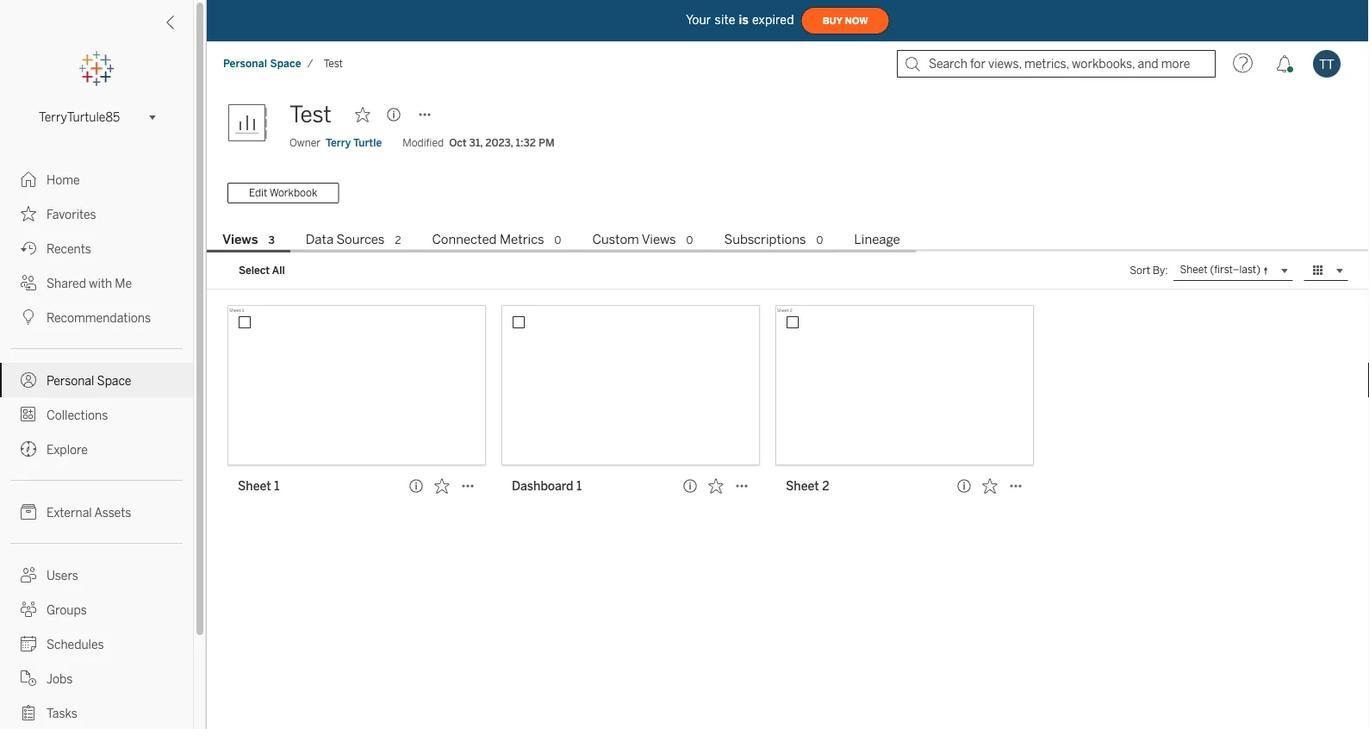 Task type: describe. For each thing, give the bounding box(es) containing it.
personal for personal space
[[47, 374, 94, 388]]

modified
[[403, 137, 444, 149]]

sheet (first–last)
[[1180, 263, 1261, 276]]

edit workbook
[[249, 187, 317, 199]]

schedules
[[47, 637, 104, 652]]

buy
[[823, 15, 843, 26]]

tasks link
[[0, 695, 193, 729]]

workbook image
[[228, 97, 279, 149]]

terryturtule85
[[39, 110, 120, 124]]

recents
[[47, 242, 91, 256]]

dashboard 1
[[512, 479, 582, 493]]

recents link
[[0, 231, 193, 265]]

jobs link
[[0, 661, 193, 695]]

edit
[[249, 187, 267, 199]]

metrics
[[500, 232, 544, 247]]

0 horizontal spatial personal space link
[[0, 363, 193, 397]]

/
[[307, 57, 313, 70]]

shared
[[47, 276, 86, 290]]

sheet for sheet (first–last)
[[1180, 263, 1208, 276]]

me
[[115, 276, 132, 290]]

sources
[[337, 232, 385, 247]]

sub-spaces tab list
[[207, 230, 1369, 252]]

schedules link
[[0, 627, 193, 661]]

(first–last)
[[1210, 263, 1261, 276]]

1 views from the left
[[222, 232, 258, 247]]

3
[[268, 234, 275, 246]]

buy now
[[823, 15, 868, 26]]

terry turtle link
[[326, 135, 382, 151]]

users
[[47, 568, 78, 583]]

recommendations
[[47, 311, 151, 325]]

space for personal space /
[[270, 57, 301, 70]]

shared with me
[[47, 276, 132, 290]]

home
[[47, 173, 80, 187]]

test element
[[318, 57, 348, 70]]

1 horizontal spatial 2
[[822, 479, 830, 493]]

your
[[686, 13, 712, 27]]

sort by:
[[1130, 264, 1168, 277]]

custom
[[592, 232, 639, 247]]

test inside 'main content'
[[290, 101, 332, 128]]

sheet for sheet 2
[[786, 479, 819, 493]]

personal space /
[[223, 57, 313, 70]]

custom views
[[592, 232, 676, 247]]

assets
[[94, 505, 131, 520]]

collections link
[[0, 397, 193, 432]]

buy now button
[[801, 7, 890, 34]]

lineage
[[854, 232, 900, 247]]

sheet 2
[[786, 479, 830, 493]]

users link
[[0, 558, 193, 592]]

favorites link
[[0, 196, 193, 231]]

terryturtule85 button
[[32, 107, 161, 128]]

by:
[[1153, 264, 1168, 277]]

sheet for sheet 1
[[238, 479, 271, 493]]

groups
[[47, 603, 87, 617]]

data
[[306, 232, 334, 247]]



Task type: locate. For each thing, give the bounding box(es) containing it.
personal inside main navigation. press the up and down arrow keys to access links. element
[[47, 374, 94, 388]]

now
[[845, 15, 868, 26]]

0 right subscriptions
[[817, 234, 823, 246]]

Search for views, metrics, workbooks, and more text field
[[897, 50, 1216, 78]]

1 horizontal spatial personal space link
[[222, 56, 302, 71]]

2 inside sub-spaces tab list
[[395, 234, 401, 246]]

1 for dashboard 1
[[577, 479, 582, 493]]

jobs
[[47, 672, 73, 686]]

0
[[555, 234, 561, 246], [687, 234, 693, 246], [817, 234, 823, 246]]

0 vertical spatial space
[[270, 57, 301, 70]]

0 vertical spatial personal
[[223, 57, 267, 70]]

pm
[[539, 137, 555, 149]]

space left /
[[270, 57, 301, 70]]

1:32
[[516, 137, 536, 149]]

sheet
[[1180, 263, 1208, 276], [238, 479, 271, 493], [786, 479, 819, 493]]

turtle
[[353, 137, 382, 149]]

1 horizontal spatial sheet
[[786, 479, 819, 493]]

personal up collections
[[47, 374, 94, 388]]

data sources
[[306, 232, 385, 247]]

site
[[715, 13, 736, 27]]

favorites
[[47, 207, 96, 221]]

test
[[324, 57, 343, 70], [290, 101, 332, 128]]

home link
[[0, 162, 193, 196]]

sheet 1
[[238, 479, 280, 493]]

is
[[739, 13, 749, 27]]

1 for sheet 1
[[274, 479, 280, 493]]

0 right custom views at left
[[687, 234, 693, 246]]

3 0 from the left
[[817, 234, 823, 246]]

31,
[[469, 137, 483, 149]]

connected metrics
[[432, 232, 544, 247]]

1 vertical spatial space
[[97, 374, 131, 388]]

0 vertical spatial test
[[324, 57, 343, 70]]

personal up the workbook 'image'
[[223, 57, 267, 70]]

owner
[[290, 137, 321, 149]]

views right custom
[[642, 232, 676, 247]]

2 0 from the left
[[687, 234, 693, 246]]

1 vertical spatial 2
[[822, 479, 830, 493]]

0 horizontal spatial sheet
[[238, 479, 271, 493]]

1 horizontal spatial space
[[270, 57, 301, 70]]

modified oct 31, 2023, 1:32 pm
[[403, 137, 555, 149]]

1 vertical spatial personal
[[47, 374, 94, 388]]

terry
[[326, 137, 351, 149]]

2 horizontal spatial sheet
[[1180, 263, 1208, 276]]

external
[[47, 505, 92, 520]]

select all button
[[228, 260, 296, 281]]

shared with me link
[[0, 265, 193, 300]]

0 horizontal spatial views
[[222, 232, 258, 247]]

workbook
[[269, 187, 317, 199]]

0 vertical spatial 2
[[395, 234, 401, 246]]

1 horizontal spatial 0
[[687, 234, 693, 246]]

all
[[272, 264, 285, 277]]

0 horizontal spatial personal
[[47, 374, 94, 388]]

groups link
[[0, 592, 193, 627]]

0 horizontal spatial 0
[[555, 234, 561, 246]]

grid view image
[[1311, 263, 1326, 278]]

recommendations link
[[0, 300, 193, 334]]

external assets link
[[0, 495, 193, 529]]

dashboard
[[512, 479, 574, 493]]

1 0 from the left
[[555, 234, 561, 246]]

oct
[[449, 137, 467, 149]]

0 for metrics
[[555, 234, 561, 246]]

space
[[270, 57, 301, 70], [97, 374, 131, 388]]

1 vertical spatial test
[[290, 101, 332, 128]]

0 horizontal spatial space
[[97, 374, 131, 388]]

1 1 from the left
[[274, 479, 280, 493]]

external assets
[[47, 505, 131, 520]]

0 vertical spatial personal space link
[[222, 56, 302, 71]]

main navigation. press the up and down arrow keys to access links. element
[[0, 162, 193, 729]]

connected
[[432, 232, 497, 247]]

personal space
[[47, 374, 131, 388]]

space up collections "link"
[[97, 374, 131, 388]]

personal for personal space /
[[223, 57, 267, 70]]

1 horizontal spatial personal
[[223, 57, 267, 70]]

space inside main navigation. press the up and down arrow keys to access links. element
[[97, 374, 131, 388]]

1 horizontal spatial views
[[642, 232, 676, 247]]

sheet (first–last) button
[[1173, 260, 1294, 281]]

0 horizontal spatial 1
[[274, 479, 280, 493]]

personal
[[223, 57, 267, 70], [47, 374, 94, 388]]

collections
[[47, 408, 108, 422]]

explore
[[47, 443, 88, 457]]

views
[[222, 232, 258, 247], [642, 232, 676, 247]]

expired
[[752, 13, 794, 27]]

edit workbook button
[[228, 183, 339, 203]]

2 views from the left
[[642, 232, 676, 247]]

space for personal space
[[97, 374, 131, 388]]

tasks
[[47, 706, 78, 720]]

0 horizontal spatial 2
[[395, 234, 401, 246]]

with
[[89, 276, 112, 290]]

2 horizontal spatial 0
[[817, 234, 823, 246]]

personal space link
[[222, 56, 302, 71], [0, 363, 193, 397]]

personal space link left /
[[222, 56, 302, 71]]

navigation panel element
[[0, 52, 193, 729]]

subscriptions
[[724, 232, 806, 247]]

2 1 from the left
[[577, 479, 582, 493]]

explore link
[[0, 432, 193, 466]]

your site is expired
[[686, 13, 794, 27]]

owner terry turtle
[[290, 137, 382, 149]]

views left 3
[[222, 232, 258, 247]]

1 vertical spatial personal space link
[[0, 363, 193, 397]]

2
[[395, 234, 401, 246], [822, 479, 830, 493]]

personal space link up collections
[[0, 363, 193, 397]]

sort
[[1130, 264, 1151, 277]]

1 horizontal spatial 1
[[577, 479, 582, 493]]

select all
[[239, 264, 285, 277]]

0 for views
[[687, 234, 693, 246]]

test right /
[[324, 57, 343, 70]]

2023,
[[485, 137, 513, 149]]

test main content
[[207, 86, 1369, 729]]

select
[[239, 264, 270, 277]]

1
[[274, 479, 280, 493], [577, 479, 582, 493]]

0 right metrics
[[555, 234, 561, 246]]

sheet inside dropdown button
[[1180, 263, 1208, 276]]

test up the owner
[[290, 101, 332, 128]]



Task type: vqa. For each thing, say whether or not it's contained in the screenshot.


